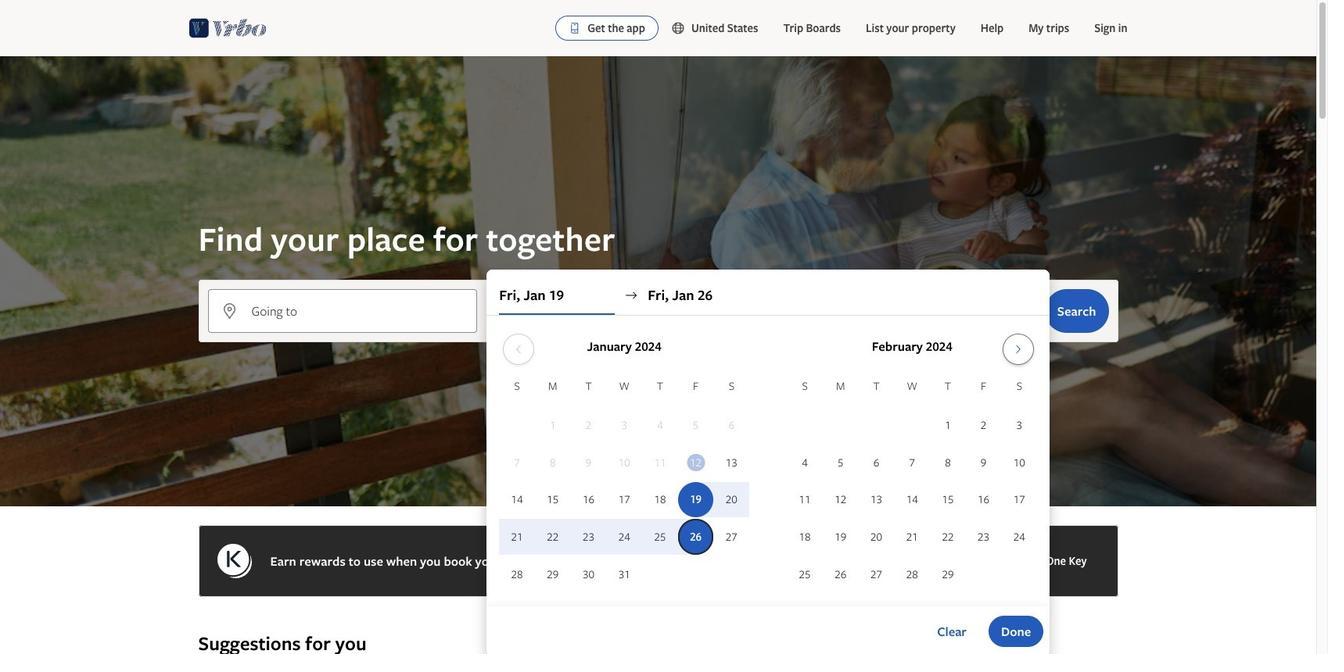 Task type: describe. For each thing, give the bounding box(es) containing it.
january 2024 element
[[499, 378, 750, 595]]

recently viewed region
[[189, 607, 1128, 632]]

directional image
[[625, 289, 639, 303]]

next month image
[[1009, 343, 1028, 356]]

small image
[[671, 21, 692, 35]]

today element
[[687, 454, 705, 472]]

previous month image
[[509, 343, 528, 356]]

download the app button image
[[569, 22, 581, 34]]

vrbo logo image
[[189, 16, 267, 41]]



Task type: locate. For each thing, give the bounding box(es) containing it.
wizard region
[[0, 56, 1317, 655]]

main content
[[0, 56, 1317, 655]]

application
[[499, 328, 1038, 595]]

application inside wizard region
[[499, 328, 1038, 595]]

february 2024 element
[[787, 378, 1038, 595]]



